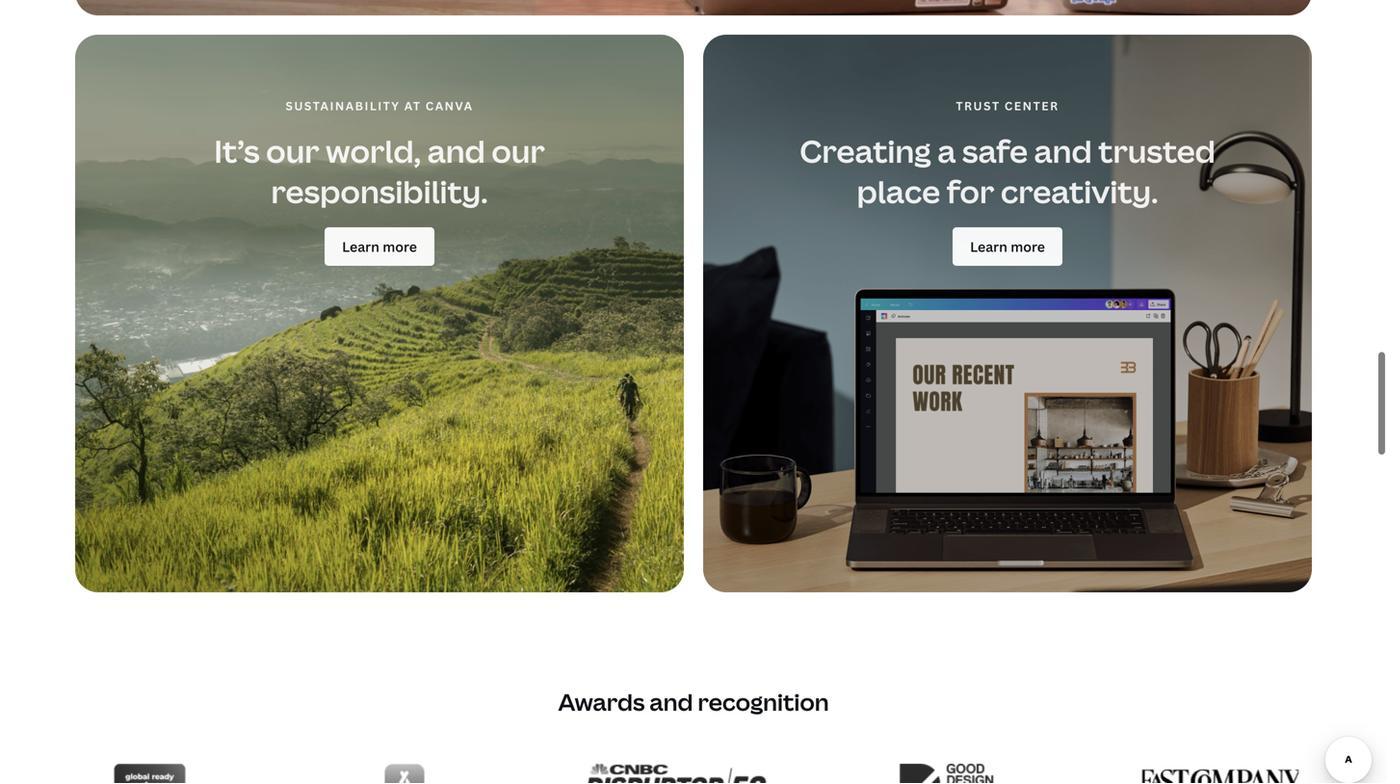 Task type: describe. For each thing, give the bounding box(es) containing it.
1 horizontal spatial and
[[650, 687, 693, 718]]

a
[[938, 130, 957, 172]]

1 our from the left
[[266, 130, 320, 172]]

awards and recognition
[[558, 687, 830, 718]]

trust
[[957, 98, 1001, 114]]

responsibility.
[[271, 171, 488, 213]]

it's
[[214, 130, 260, 172]]

sustainability
[[286, 98, 400, 114]]

canva
[[426, 98, 474, 114]]

creating
[[800, 130, 932, 172]]

world,
[[326, 130, 421, 172]]

2 our from the left
[[492, 130, 545, 172]]

and for trusted
[[1035, 130, 1093, 172]]

recognition
[[698, 687, 830, 718]]



Task type: locate. For each thing, give the bounding box(es) containing it.
and for our
[[428, 130, 486, 172]]

for
[[947, 171, 995, 213]]

and right awards
[[650, 687, 693, 718]]

trust center
[[957, 98, 1060, 114]]

and down canva
[[428, 130, 486, 172]]

creativity.
[[1001, 171, 1159, 213]]

0 horizontal spatial and
[[428, 130, 486, 172]]

place
[[857, 171, 941, 213]]

our
[[266, 130, 320, 172], [492, 130, 545, 172]]

it's our world, and our responsibility.
[[214, 130, 545, 213]]

at
[[405, 98, 422, 114]]

creating a safe and trusted place for creativity.
[[800, 130, 1216, 213]]

safe
[[963, 130, 1028, 172]]

sustainability at canva
[[286, 98, 474, 114]]

center
[[1005, 98, 1060, 114]]

and
[[428, 130, 486, 172], [1035, 130, 1093, 172], [650, 687, 693, 718]]

0 horizontal spatial our
[[266, 130, 320, 172]]

and down center
[[1035, 130, 1093, 172]]

trusted
[[1099, 130, 1216, 172]]

2 horizontal spatial and
[[1035, 130, 1093, 172]]

1 horizontal spatial our
[[492, 130, 545, 172]]

and inside creating a safe and trusted place for creativity.
[[1035, 130, 1093, 172]]

and inside it's our world, and our responsibility.
[[428, 130, 486, 172]]

awards
[[558, 687, 645, 718]]



Task type: vqa. For each thing, say whether or not it's contained in the screenshot.
and within Creating a safe and trusted place for creativity.
yes



